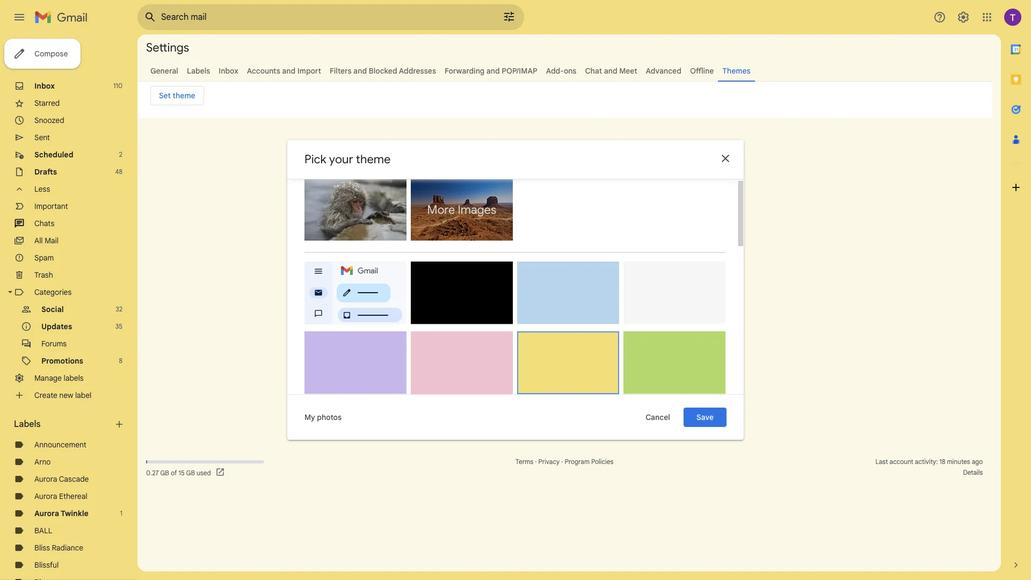 Task type: locate. For each thing, give the bounding box(es) containing it.
1 vertical spatial aurora
[[34, 492, 57, 501]]

1
[[120, 509, 123, 517]]

1 aurora from the top
[[34, 474, 57, 484]]

0 vertical spatial aurora
[[34, 474, 57, 484]]

settings image
[[958, 11, 970, 24]]

2 gb from the left
[[186, 469, 195, 477]]

1 horizontal spatial inbox link
[[219, 66, 238, 76]]

mustard
[[525, 392, 550, 400]]

1 horizontal spatial gb
[[186, 469, 195, 477]]

tab list
[[1002, 34, 1032, 542]]

4 and from the left
[[604, 66, 618, 76]]

aurora up aurora twinkle on the left bottom
[[34, 492, 57, 501]]

promotions link
[[41, 356, 83, 366]]

gb left the of
[[160, 469, 169, 477]]

settings
[[146, 40, 189, 55]]

None search field
[[138, 4, 524, 30]]

and right filters
[[354, 66, 367, 76]]

animals option
[[305, 178, 407, 249]]

pick your theme alert dialog
[[287, 140, 744, 440]]

labels heading
[[14, 419, 114, 430]]

arno link
[[34, 457, 51, 467]]

0 horizontal spatial inbox
[[34, 81, 55, 91]]

and left pop/imap
[[487, 66, 500, 76]]

sent
[[34, 133, 50, 142]]

0 vertical spatial labels
[[187, 66, 210, 76]]

1 horizontal spatial labels
[[187, 66, 210, 76]]

labels link
[[187, 66, 210, 76]]

aurora ethereal link
[[34, 492, 87, 501]]

aurora up ball link
[[34, 509, 59, 519]]

chat and meet link
[[585, 66, 638, 76]]

inbox link right labels link
[[219, 66, 238, 76]]

blissful link
[[34, 560, 59, 570]]

default option
[[305, 262, 407, 333]]

create new label
[[34, 391, 92, 400]]

announcement
[[34, 440, 86, 450]]

gb right 15
[[186, 469, 195, 477]]

chat
[[585, 66, 602, 76]]

aurora cascade link
[[34, 474, 89, 484]]

bliss
[[34, 543, 50, 553]]

and for forwarding
[[487, 66, 500, 76]]

aurora down arno link
[[34, 474, 57, 484]]

inbox up starred
[[34, 81, 55, 91]]

accounts and import
[[247, 66, 321, 76]]

0 horizontal spatial labels
[[14, 419, 41, 430]]

arno
[[34, 457, 51, 467]]

aurora for aurora twinkle
[[34, 509, 59, 519]]

trash
[[34, 270, 53, 280]]

more images button
[[411, 178, 513, 241]]

labels right general 'link'
[[187, 66, 210, 76]]

aurora twinkle link
[[34, 509, 89, 519]]

1 horizontal spatial inbox
[[219, 66, 238, 76]]

aurora ethereal
[[34, 492, 87, 501]]

drafts link
[[34, 167, 57, 177]]

0 vertical spatial inbox
[[219, 66, 238, 76]]

3 and from the left
[[487, 66, 500, 76]]

add-ons link
[[546, 66, 577, 76]]

1 and from the left
[[282, 66, 296, 76]]

footer
[[138, 457, 993, 478]]

0 horizontal spatial gb
[[160, 469, 169, 477]]

photos
[[317, 413, 342, 422]]

drafts
[[34, 167, 57, 177]]

labels for labels link
[[187, 66, 210, 76]]

important
[[34, 202, 68, 211]]

and
[[282, 66, 296, 76], [354, 66, 367, 76], [487, 66, 500, 76], [604, 66, 618, 76]]

rose option
[[411, 332, 513, 402]]

inbox inside the labels "navigation"
[[34, 81, 55, 91]]

and right chat
[[604, 66, 618, 76]]

last account activity: 18 minutes ago details
[[876, 458, 984, 477]]

import
[[298, 66, 321, 76]]

dark option
[[411, 262, 513, 333]]

inbox link
[[219, 66, 238, 76], [34, 81, 55, 91]]

inbox right labels link
[[219, 66, 238, 76]]

minutes
[[948, 458, 971, 466]]

and left import
[[282, 66, 296, 76]]

2 and from the left
[[354, 66, 367, 76]]

soft
[[630, 323, 643, 332]]

1 vertical spatial labels
[[14, 419, 41, 430]]

less
[[34, 184, 50, 194]]

18
[[940, 458, 946, 466]]

1 horizontal spatial ·
[[562, 458, 563, 466]]

blocked
[[369, 66, 397, 76]]

trash link
[[34, 270, 53, 280]]

2
[[119, 150, 123, 159]]

terms
[[516, 458, 534, 466]]

animals
[[311, 239, 335, 248]]

used
[[197, 469, 211, 477]]

inbox link up starred
[[34, 81, 55, 91]]

images
[[458, 203, 497, 217]]

8
[[119, 357, 123, 365]]

· right privacy at the right of page
[[562, 458, 563, 466]]

and for chat
[[604, 66, 618, 76]]

2 aurora from the top
[[34, 492, 57, 501]]

radiance
[[52, 543, 83, 553]]

chats link
[[34, 219, 54, 228]]

gb
[[160, 469, 169, 477], [186, 469, 195, 477]]

pick your theme heading
[[305, 152, 391, 167]]

of
[[171, 469, 177, 477]]

labels inside "navigation"
[[14, 419, 41, 430]]

soft gray
[[630, 323, 659, 332]]

meet
[[620, 66, 638, 76]]

3 aurora from the top
[[34, 509, 59, 519]]

· right terms
[[535, 458, 537, 466]]

1 vertical spatial inbox
[[34, 81, 55, 91]]

create
[[34, 391, 57, 400]]

offline
[[690, 66, 714, 76]]

labels down create
[[14, 419, 41, 430]]

addresses
[[399, 66, 436, 76]]

1 vertical spatial inbox link
[[34, 81, 55, 91]]

search mail image
[[141, 8, 160, 27]]

starred
[[34, 98, 60, 108]]

all mail
[[34, 236, 59, 246]]

110
[[113, 82, 123, 90]]

0 horizontal spatial ·
[[535, 458, 537, 466]]

rose
[[418, 393, 433, 401]]

chat and meet
[[585, 66, 638, 76]]

policies
[[592, 458, 614, 466]]

program policies link
[[565, 458, 614, 466]]

my photos button
[[296, 408, 350, 427]]

inbox
[[219, 66, 238, 76], [34, 81, 55, 91]]

labels
[[187, 66, 210, 76], [14, 419, 41, 430]]

themes
[[723, 66, 751, 76]]

2 · from the left
[[562, 458, 563, 466]]

and for accounts
[[282, 66, 296, 76]]

blue option
[[517, 262, 620, 333]]

2 vertical spatial aurora
[[34, 509, 59, 519]]

pop/imap
[[502, 66, 538, 76]]

0 vertical spatial inbox link
[[219, 66, 238, 76]]

0 horizontal spatial inbox link
[[34, 81, 55, 91]]

15
[[179, 469, 185, 477]]

accounts and import link
[[247, 66, 321, 76]]



Task type: describe. For each thing, give the bounding box(es) containing it.
more
[[428, 203, 455, 217]]

privacy link
[[539, 458, 560, 466]]

manage labels
[[34, 373, 84, 383]]

my photos
[[305, 413, 342, 422]]

manage labels link
[[34, 373, 84, 383]]

mail
[[45, 236, 59, 246]]

social
[[41, 305, 64, 314]]

manage
[[34, 373, 62, 383]]

labels
[[64, 373, 84, 383]]

all
[[34, 236, 43, 246]]

last
[[876, 458, 889, 466]]

chats
[[34, 219, 54, 228]]

soft gray option
[[624, 262, 726, 333]]

aurora for aurora ethereal
[[34, 492, 57, 501]]

forwarding
[[445, 66, 485, 76]]

terms · privacy · program policies
[[516, 458, 614, 466]]

label
[[75, 391, 92, 400]]

theme
[[356, 152, 391, 167]]

aurora for aurora cascade
[[34, 474, 57, 484]]

forums link
[[41, 339, 67, 349]]

filters and blocked addresses link
[[330, 66, 436, 76]]

footer containing terms
[[138, 457, 993, 478]]

blissful
[[34, 560, 59, 570]]

labels for labels heading
[[14, 419, 41, 430]]

promotions
[[41, 356, 83, 366]]

program
[[565, 458, 590, 466]]

all mail link
[[34, 236, 59, 246]]

wasabi option
[[624, 332, 726, 402]]

advanced link
[[646, 66, 682, 76]]

scheduled
[[34, 150, 73, 160]]

spam link
[[34, 253, 54, 263]]

lavender option
[[305, 332, 407, 402]]

create new label link
[[34, 391, 92, 400]]

themes link
[[723, 66, 751, 76]]

0.27 gb of 15 gb used
[[146, 469, 211, 477]]

twinkle
[[61, 509, 89, 519]]

1 gb from the left
[[160, 469, 169, 477]]

scheduled link
[[34, 150, 73, 160]]

important link
[[34, 202, 68, 211]]

labels navigation
[[0, 34, 138, 580]]

aurora cascade
[[34, 474, 89, 484]]

follow link to manage storage image
[[215, 468, 226, 478]]

gmail image
[[34, 6, 93, 28]]

updates
[[41, 322, 72, 332]]

compose
[[34, 49, 68, 59]]

offline link
[[690, 66, 714, 76]]

lavender
[[311, 393, 340, 401]]

1 · from the left
[[535, 458, 537, 466]]

32
[[116, 305, 123, 313]]

compose button
[[4, 39, 81, 69]]

forums
[[41, 339, 67, 349]]

sent link
[[34, 133, 50, 142]]

and for filters
[[354, 66, 367, 76]]

starred link
[[34, 98, 60, 108]]

default
[[311, 323, 333, 332]]

snoozed
[[34, 116, 64, 125]]

48
[[115, 168, 123, 176]]

terms link
[[516, 458, 534, 466]]

filters
[[330, 66, 352, 76]]

save button
[[684, 408, 727, 427]]

general link
[[150, 66, 178, 76]]

ball
[[34, 526, 52, 536]]

account
[[890, 458, 914, 466]]

cancel button
[[637, 408, 680, 427]]

cascade
[[59, 474, 89, 484]]

bliss radiance
[[34, 543, 83, 553]]

gray
[[644, 323, 659, 332]]

advanced search options image
[[499, 6, 520, 27]]

dark
[[418, 323, 432, 332]]

filters and blocked addresses
[[330, 66, 436, 76]]

ethereal
[[59, 492, 87, 501]]

main menu image
[[13, 11, 26, 24]]

general
[[150, 66, 178, 76]]

ball link
[[34, 526, 52, 536]]

pick
[[305, 152, 327, 167]]

ons
[[564, 66, 577, 76]]

more images
[[428, 203, 497, 217]]

wasabi
[[630, 393, 653, 401]]

categories
[[34, 287, 72, 297]]

ago
[[973, 458, 984, 466]]

35
[[115, 322, 123, 330]]

add-ons
[[546, 66, 577, 76]]

advanced
[[646, 66, 682, 76]]

activity:
[[916, 458, 938, 466]]

privacy
[[539, 458, 560, 466]]

mustard option
[[517, 332, 620, 401]]



Task type: vqa. For each thing, say whether or not it's contained in the screenshot.
101-250 in the bottom of the page
no



